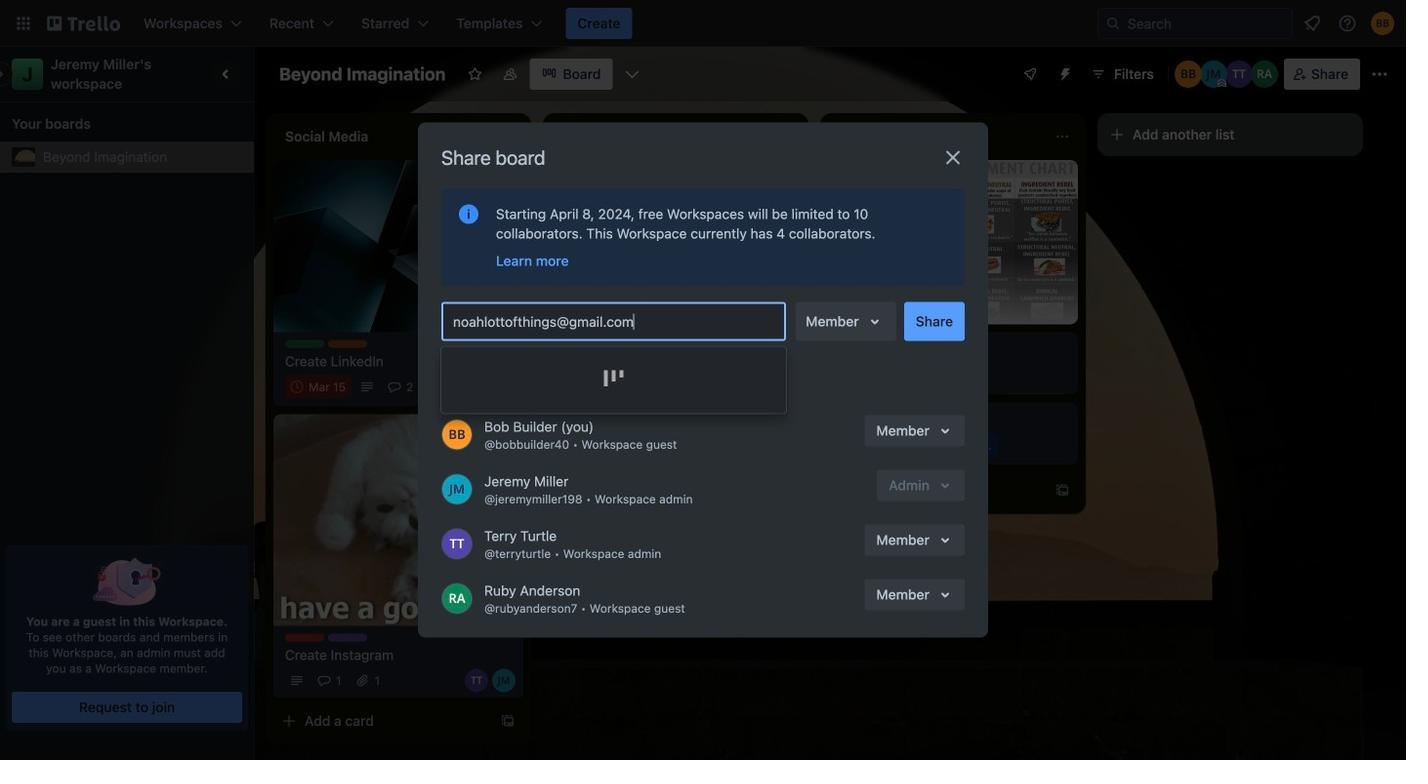 Task type: locate. For each thing, give the bounding box(es) containing it.
2 horizontal spatial jeremy miller (jeremymiller198) image
[[1200, 61, 1227, 88]]

0 horizontal spatial ruby anderson (rubyanderson7) image
[[441, 583, 473, 615]]

terry turtle (terryturtle) image
[[1225, 61, 1253, 88], [492, 376, 516, 399], [441, 529, 473, 560], [465, 669, 488, 693]]

2 vertical spatial ruby anderson (rubyanderson7) image
[[441, 583, 473, 615]]

1 vertical spatial bob builder (bobbuilder40) image
[[1175, 61, 1202, 88]]

color: green, title: none image
[[285, 340, 324, 348]]

1 vertical spatial jeremy miller (jeremymiller198) image
[[742, 383, 766, 407]]

2 horizontal spatial ruby anderson (rubyanderson7) image
[[1251, 61, 1278, 88]]

jeremy miller (jeremymiller198) image
[[492, 669, 516, 693]]

2 vertical spatial bob builder (bobbuilder40) image
[[441, 419, 473, 451]]

0 vertical spatial jeremy miller (jeremymiller198) image
[[1200, 61, 1227, 88]]

your boards with 1 items element
[[12, 112, 232, 136]]

0 horizontal spatial jeremy miller (jeremymiller198) image
[[441, 474, 473, 505]]

1 horizontal spatial jeremy miller (jeremymiller198) image
[[742, 383, 766, 407]]

1 vertical spatial ruby anderson (rubyanderson7) image
[[769, 383, 793, 407]]

color: orange, title: none image
[[328, 340, 367, 348]]

jeremy miller (jeremymiller198) image
[[1200, 61, 1227, 88], [742, 383, 766, 407], [441, 474, 473, 505]]

power ups image
[[1022, 66, 1038, 82]]

1 horizontal spatial ruby anderson (rubyanderson7) image
[[769, 383, 793, 407]]

None checkbox
[[562, 356, 665, 379], [285, 376, 352, 399], [562, 356, 665, 379], [285, 376, 352, 399]]

ruby anderson (rubyanderson7) image
[[1251, 61, 1278, 88], [769, 383, 793, 407], [441, 583, 473, 615]]

0 vertical spatial ruby anderson (rubyanderson7) image
[[1251, 61, 1278, 88]]

1 horizontal spatial bob builder (bobbuilder40) image
[[1175, 61, 1202, 88]]

2 vertical spatial jeremy miller (jeremymiller198) image
[[441, 474, 473, 505]]

2 horizontal spatial bob builder (bobbuilder40) image
[[1371, 12, 1394, 35]]

create from template… image
[[1055, 483, 1070, 499]]

search image
[[1105, 16, 1121, 31]]

bob builder (bobbuilder40) image
[[1371, 12, 1394, 35], [1175, 61, 1202, 88], [441, 419, 473, 451]]



Task type: vqa. For each thing, say whether or not it's contained in the screenshot.
Create From Template… image to the right
yes



Task type: describe. For each thing, give the bounding box(es) containing it.
star or unstar board image
[[467, 66, 483, 82]]

create from template… image
[[500, 714, 516, 729]]

close image
[[941, 146, 965, 169]]

Search field
[[1098, 8, 1293, 39]]

terry turtle (terryturtle) image
[[715, 383, 738, 407]]

0 horizontal spatial bob builder (bobbuilder40) image
[[441, 419, 473, 451]]

automation image
[[1050, 59, 1077, 86]]

show menu image
[[1370, 64, 1390, 84]]

Email address or name text field
[[453, 308, 782, 335]]

customize views image
[[623, 64, 642, 84]]

0 notifications image
[[1301, 12, 1324, 35]]

primary element
[[0, 0, 1406, 47]]

0 vertical spatial bob builder (bobbuilder40) image
[[1371, 12, 1394, 35]]

Board name text field
[[270, 59, 455, 90]]

open information menu image
[[1338, 14, 1357, 33]]

color: purple, title: none image
[[328, 634, 367, 642]]

color: bold red, title: "thoughts" element
[[562, 430, 602, 438]]

color: red, title: none image
[[285, 634, 324, 642]]

switch to… image
[[14, 14, 33, 33]]

workspace visible image
[[502, 66, 518, 82]]



